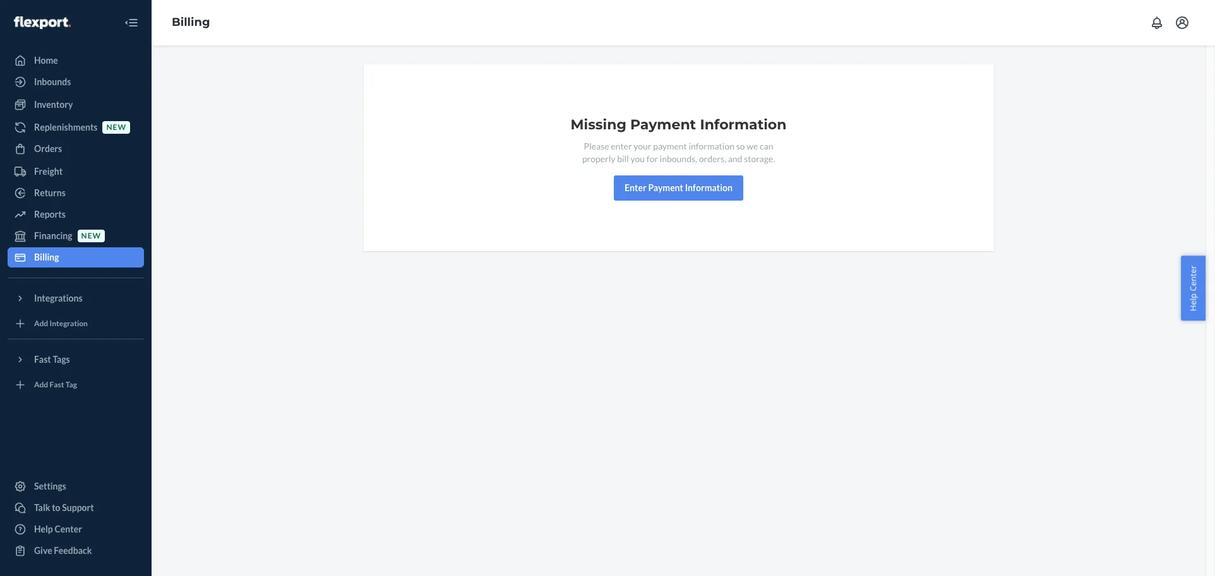 Task type: locate. For each thing, give the bounding box(es) containing it.
payment for enter
[[649, 183, 684, 193]]

please
[[584, 141, 610, 152]]

reports
[[34, 209, 66, 220]]

0 vertical spatial new
[[106, 123, 126, 132]]

payment
[[631, 116, 696, 133], [649, 183, 684, 193]]

1 horizontal spatial help center
[[1188, 265, 1200, 311]]

tags
[[53, 354, 70, 365]]

0 vertical spatial center
[[1188, 265, 1200, 291]]

payment up payment
[[631, 116, 696, 133]]

fast
[[34, 354, 51, 365], [50, 381, 64, 390]]

billing
[[172, 15, 210, 29], [34, 252, 59, 263]]

information up so
[[700, 116, 787, 133]]

1 vertical spatial payment
[[649, 183, 684, 193]]

inventory
[[34, 99, 73, 110]]

2 add from the top
[[34, 381, 48, 390]]

give
[[34, 546, 52, 557]]

close navigation image
[[124, 15, 139, 30]]

add fast tag
[[34, 381, 77, 390]]

new
[[106, 123, 126, 132], [81, 232, 101, 241]]

1 vertical spatial information
[[685, 183, 733, 193]]

0 vertical spatial billing
[[172, 15, 210, 29]]

add inside add integration link
[[34, 319, 48, 329]]

billing link right close navigation image
[[172, 15, 210, 29]]

payment right enter
[[649, 183, 684, 193]]

feedback
[[54, 546, 92, 557]]

1 vertical spatial fast
[[50, 381, 64, 390]]

add inside "add fast tag" link
[[34, 381, 48, 390]]

inbounds
[[34, 76, 71, 87]]

fast inside "add fast tag" link
[[50, 381, 64, 390]]

bill
[[617, 154, 629, 164]]

add down fast tags
[[34, 381, 48, 390]]

home
[[34, 55, 58, 66]]

1 vertical spatial billing link
[[8, 248, 144, 268]]

reports link
[[8, 205, 144, 225]]

give feedback button
[[8, 542, 144, 562]]

fast left tag
[[50, 381, 64, 390]]

information for missing payment information
[[700, 116, 787, 133]]

billing down financing
[[34, 252, 59, 263]]

0 horizontal spatial center
[[55, 524, 82, 535]]

information
[[700, 116, 787, 133], [685, 183, 733, 193]]

inbounds link
[[8, 72, 144, 92]]

0 horizontal spatial help
[[34, 524, 53, 535]]

orders
[[34, 143, 62, 154]]

information inside button
[[685, 183, 733, 193]]

0 vertical spatial billing link
[[172, 15, 210, 29]]

help inside the help center link
[[34, 524, 53, 535]]

1 add from the top
[[34, 319, 48, 329]]

help center
[[1188, 265, 1200, 311], [34, 524, 82, 535]]

billing link down financing
[[8, 248, 144, 268]]

0 vertical spatial payment
[[631, 116, 696, 133]]

1 horizontal spatial center
[[1188, 265, 1200, 291]]

0 vertical spatial add
[[34, 319, 48, 329]]

payment for missing
[[631, 116, 696, 133]]

so
[[737, 141, 745, 152]]

0 horizontal spatial new
[[81, 232, 101, 241]]

fast left tags
[[34, 354, 51, 365]]

billing link
[[172, 15, 210, 29], [8, 248, 144, 268]]

0 vertical spatial fast
[[34, 354, 51, 365]]

1 vertical spatial help
[[34, 524, 53, 535]]

give feedback
[[34, 546, 92, 557]]

1 vertical spatial center
[[55, 524, 82, 535]]

information down orders, at top right
[[685, 183, 733, 193]]

center
[[1188, 265, 1200, 291], [55, 524, 82, 535]]

1 vertical spatial add
[[34, 381, 48, 390]]

0 vertical spatial help center
[[1188, 265, 1200, 311]]

1 vertical spatial new
[[81, 232, 101, 241]]

new up orders link
[[106, 123, 126, 132]]

orders,
[[699, 154, 727, 164]]

missing
[[571, 116, 627, 133]]

enter
[[611, 141, 632, 152]]

add left integration
[[34, 319, 48, 329]]

help
[[1188, 294, 1200, 311], [34, 524, 53, 535]]

you
[[631, 154, 645, 164]]

new down reports link
[[81, 232, 101, 241]]

1 horizontal spatial new
[[106, 123, 126, 132]]

0 vertical spatial information
[[700, 116, 787, 133]]

talk
[[34, 503, 50, 514]]

fast inside fast tags dropdown button
[[34, 354, 51, 365]]

1 horizontal spatial billing
[[172, 15, 210, 29]]

add
[[34, 319, 48, 329], [34, 381, 48, 390]]

0 vertical spatial help
[[1188, 294, 1200, 311]]

billing right close navigation image
[[172, 15, 210, 29]]

settings link
[[8, 477, 144, 497]]

center inside button
[[1188, 265, 1200, 291]]

1 horizontal spatial help
[[1188, 294, 1200, 311]]

integrations button
[[8, 289, 144, 309]]

freight link
[[8, 162, 144, 182]]

1 vertical spatial help center
[[34, 524, 82, 535]]

1 vertical spatial billing
[[34, 252, 59, 263]]

payment inside enter payment information button
[[649, 183, 684, 193]]

0 horizontal spatial billing link
[[8, 248, 144, 268]]



Task type: vqa. For each thing, say whether or not it's contained in the screenshot.
rightmost billing link
yes



Task type: describe. For each thing, give the bounding box(es) containing it.
help center link
[[8, 520, 144, 540]]

we
[[747, 141, 758, 152]]

talk to support button
[[8, 499, 144, 519]]

talk to support
[[34, 503, 94, 514]]

0 horizontal spatial billing
[[34, 252, 59, 263]]

open account menu image
[[1175, 15, 1190, 30]]

help inside "help center" button
[[1188, 294, 1200, 311]]

inventory link
[[8, 95, 144, 115]]

enter payment information
[[625, 183, 733, 193]]

1 horizontal spatial billing link
[[172, 15, 210, 29]]

fast tags button
[[8, 350, 144, 370]]

information
[[689, 141, 735, 152]]

inbounds,
[[660, 154, 698, 164]]

your
[[634, 141, 652, 152]]

properly
[[583, 154, 616, 164]]

open notifications image
[[1150, 15, 1165, 30]]

add for add integration
[[34, 319, 48, 329]]

help center inside "help center" button
[[1188, 265, 1200, 311]]

returns
[[34, 188, 66, 198]]

storage.
[[744, 154, 775, 164]]

integrations
[[34, 293, 83, 304]]

financing
[[34, 231, 72, 241]]

freight
[[34, 166, 63, 177]]

support
[[62, 503, 94, 514]]

replenishments
[[34, 122, 98, 133]]

payment
[[653, 141, 687, 152]]

enter payment information button
[[614, 176, 744, 201]]

tag
[[66, 381, 77, 390]]

add fast tag link
[[8, 375, 144, 396]]

fast tags
[[34, 354, 70, 365]]

add integration link
[[8, 314, 144, 334]]

enter
[[625, 183, 647, 193]]

please enter your payment information so we can properly bill you for inbounds, orders, and storage.
[[583, 141, 775, 164]]

help center button
[[1182, 256, 1206, 321]]

add integration
[[34, 319, 88, 329]]

and
[[728, 154, 743, 164]]

orders link
[[8, 139, 144, 159]]

add for add fast tag
[[34, 381, 48, 390]]

home link
[[8, 51, 144, 71]]

settings
[[34, 482, 66, 492]]

information for enter payment information
[[685, 183, 733, 193]]

can
[[760, 141, 774, 152]]

flexport logo image
[[14, 16, 71, 29]]

missing payment information
[[571, 116, 787, 133]]

new for financing
[[81, 232, 101, 241]]

integration
[[50, 319, 88, 329]]

new for replenishments
[[106, 123, 126, 132]]

for
[[647, 154, 658, 164]]

0 horizontal spatial help center
[[34, 524, 82, 535]]

returns link
[[8, 183, 144, 203]]

to
[[52, 503, 60, 514]]



